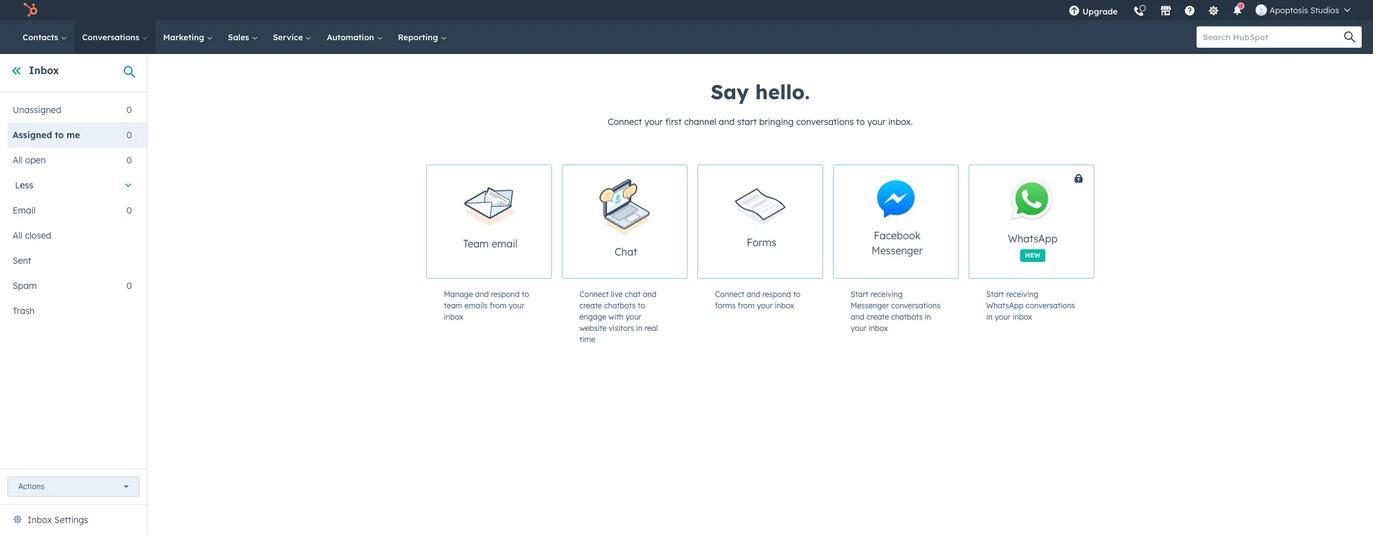 Task type: vqa. For each thing, say whether or not it's contained in the screenshot.
Event
no



Task type: describe. For each thing, give the bounding box(es) containing it.
to inside connect and respond to forms from your inbox
[[794, 290, 801, 299]]

all closed
[[13, 230, 51, 241]]

messenger inside start receiving messenger conversations and create chatbots in your inbox
[[851, 301, 889, 310]]

team
[[463, 238, 489, 250]]

team
[[444, 301, 463, 310]]

connect left first in the left top of the page
[[608, 116, 642, 127]]

notifications image
[[1232, 6, 1244, 17]]

inbox settings link
[[28, 512, 88, 528]]

start for start receiving whatsapp conversations in your inbox
[[987, 290, 1004, 299]]

studios
[[1311, 5, 1340, 15]]

and inside connect live chat and create chatbots to engage with your website visitors in real time
[[643, 290, 657, 299]]

settings image
[[1209, 6, 1220, 17]]

conversations for start receiving messenger conversations and create chatbots in your inbox
[[891, 301, 941, 310]]

facebook messenger
[[872, 229, 923, 257]]

contacts link
[[15, 20, 75, 54]]

real
[[645, 323, 658, 333]]

inbox inside manage and respond to team emails from your inbox
[[444, 312, 463, 322]]

connect live chat and create chatbots to engage with your website visitors in real time
[[580, 290, 658, 344]]

engage
[[580, 312, 607, 322]]

whatsapp new
[[1008, 232, 1058, 259]]

receiving for messenger
[[871, 290, 903, 299]]

your inside connect live chat and create chatbots to engage with your website visitors in real time
[[626, 312, 642, 322]]

from inside connect and respond to forms from your inbox
[[738, 301, 755, 310]]

service link
[[265, 20, 319, 54]]

team email
[[463, 238, 518, 250]]

inbox settings
[[28, 514, 88, 526]]

marketing link
[[156, 20, 220, 54]]

inbox inside 'start receiving whatsapp conversations in your inbox'
[[1013, 312, 1032, 322]]

in inside start receiving messenger conversations and create chatbots in your inbox
[[925, 312, 931, 322]]

email
[[492, 238, 518, 250]]

calling icon button
[[1129, 1, 1150, 19]]

marketplaces image
[[1161, 6, 1172, 17]]

your inside start receiving messenger conversations and create chatbots in your inbox
[[851, 323, 867, 333]]

inbox inside start receiving messenger conversations and create chatbots in your inbox
[[869, 323, 888, 333]]

trash
[[13, 305, 35, 317]]

create inside connect live chat and create chatbots to engage with your website visitors in real time
[[580, 301, 602, 310]]

sent button
[[8, 248, 132, 273]]

manage
[[444, 290, 473, 299]]

automation link
[[319, 20, 391, 54]]

settings
[[54, 514, 88, 526]]

sales link
[[220, 20, 265, 54]]

0 horizontal spatial conversations
[[796, 116, 854, 127]]

apoptosis
[[1270, 5, 1309, 15]]

sent
[[13, 255, 31, 266]]

inbox for inbox settings
[[28, 514, 52, 526]]

reporting link
[[391, 20, 454, 54]]

reporting
[[398, 32, 441, 42]]

forms
[[715, 301, 736, 310]]

your inside 'start receiving whatsapp conversations in your inbox'
[[995, 312, 1011, 322]]

create inside start receiving messenger conversations and create chatbots in your inbox
[[867, 312, 889, 322]]

your inside connect and respond to forms from your inbox
[[757, 301, 773, 310]]

assigned
[[13, 129, 52, 141]]

0 for spam
[[127, 280, 132, 291]]

apoptosis studios button
[[1249, 0, 1358, 20]]

help button
[[1180, 0, 1201, 20]]

chatbots inside connect live chat and create chatbots to engage with your website visitors in real time
[[604, 301, 636, 310]]

assigned to me
[[13, 129, 80, 141]]

none checkbox containing whatsapp
[[969, 165, 1141, 279]]

inbox.
[[889, 116, 913, 127]]

0 for assigned to me
[[127, 129, 132, 141]]

upgrade image
[[1069, 6, 1080, 17]]

sales
[[228, 32, 252, 42]]

inbox for inbox
[[29, 64, 59, 77]]

unassigned
[[13, 104, 61, 116]]

channel
[[684, 116, 717, 127]]

marketing
[[163, 32, 207, 42]]

conversations for start receiving whatsapp conversations in your inbox
[[1026, 301, 1075, 310]]

in inside 'start receiving whatsapp conversations in your inbox'
[[987, 312, 993, 322]]

menu containing apoptosis studios
[[1061, 0, 1358, 24]]

respond for forms
[[763, 290, 791, 299]]

0 for email
[[127, 205, 132, 216]]

actions
[[18, 482, 44, 491]]

email
[[13, 205, 36, 216]]

0 for unassigned
[[127, 104, 132, 116]]



Task type: locate. For each thing, give the bounding box(es) containing it.
hubspot link
[[15, 3, 47, 18]]

1 horizontal spatial in
[[925, 312, 931, 322]]

connect for forms
[[715, 290, 745, 299]]

0 vertical spatial whatsapp
[[1008, 232, 1058, 245]]

start
[[851, 290, 869, 299], [987, 290, 1004, 299]]

0 vertical spatial inbox
[[29, 64, 59, 77]]

4 0 from the top
[[127, 205, 132, 216]]

respond
[[491, 290, 520, 299], [763, 290, 791, 299]]

hubspot image
[[23, 3, 38, 18]]

None checkbox
[[969, 165, 1141, 279]]

in inside connect live chat and create chatbots to engage with your website visitors in real time
[[636, 323, 643, 333]]

spam
[[13, 280, 37, 291]]

chatbots
[[604, 301, 636, 310], [891, 312, 923, 322]]

time
[[580, 335, 596, 344]]

all open
[[13, 155, 46, 166]]

trash button
[[8, 298, 132, 323]]

0 vertical spatial create
[[580, 301, 602, 310]]

1 start from the left
[[851, 290, 869, 299]]

connect for chat
[[580, 290, 609, 299]]

1 horizontal spatial respond
[[763, 290, 791, 299]]

0 horizontal spatial respond
[[491, 290, 520, 299]]

Team email checkbox
[[426, 165, 552, 279]]

and inside manage and respond to team emails from your inbox
[[475, 290, 489, 299]]

3 0 from the top
[[127, 155, 132, 166]]

all inside button
[[13, 230, 22, 241]]

manage and respond to team emails from your inbox
[[444, 290, 529, 322]]

connect inside connect live chat and create chatbots to engage with your website visitors in real time
[[580, 290, 609, 299]]

0 horizontal spatial receiving
[[871, 290, 903, 299]]

1 horizontal spatial from
[[738, 301, 755, 310]]

1 horizontal spatial start
[[987, 290, 1004, 299]]

1 vertical spatial all
[[13, 230, 22, 241]]

to inside connect live chat and create chatbots to engage with your website visitors in real time
[[638, 301, 645, 310]]

create
[[580, 301, 602, 310], [867, 312, 889, 322]]

facebook
[[874, 229, 921, 242]]

respond inside manage and respond to team emails from your inbox
[[491, 290, 520, 299]]

search image
[[1345, 31, 1356, 43]]

and inside connect and respond to forms from your inbox
[[747, 290, 761, 299]]

1 vertical spatial inbox
[[28, 514, 52, 526]]

all
[[13, 155, 22, 166], [13, 230, 22, 241]]

receiving down facebook messenger
[[871, 290, 903, 299]]

connect
[[608, 116, 642, 127], [580, 290, 609, 299], [715, 290, 745, 299]]

respond for team email
[[491, 290, 520, 299]]

1 all from the top
[[13, 155, 22, 166]]

inbox inside inbox settings link
[[28, 514, 52, 526]]

connect up engage
[[580, 290, 609, 299]]

marketplaces button
[[1153, 0, 1180, 20]]

1 receiving from the left
[[871, 290, 903, 299]]

from inside manage and respond to team emails from your inbox
[[490, 301, 507, 310]]

start
[[737, 116, 757, 127]]

your inside manage and respond to team emails from your inbox
[[509, 301, 525, 310]]

1 from from the left
[[490, 301, 507, 310]]

hello.
[[756, 79, 810, 104]]

and inside start receiving messenger conversations and create chatbots in your inbox
[[851, 312, 865, 322]]

receiving
[[871, 290, 903, 299], [1007, 290, 1039, 299]]

1 vertical spatial messenger
[[851, 301, 889, 310]]

0 for all open
[[127, 155, 132, 166]]

bringing
[[760, 116, 794, 127]]

0 horizontal spatial create
[[580, 301, 602, 310]]

with
[[609, 312, 624, 322]]

notifications button
[[1227, 0, 1249, 20]]

service
[[273, 32, 306, 42]]

all for all closed
[[13, 230, 22, 241]]

from right emails
[[490, 301, 507, 310]]

chat
[[625, 290, 641, 299]]

2 receiving from the left
[[1007, 290, 1039, 299]]

chatbots inside start receiving messenger conversations and create chatbots in your inbox
[[891, 312, 923, 322]]

menu
[[1061, 0, 1358, 24]]

tara schultz image
[[1256, 4, 1268, 16]]

all for all open
[[13, 155, 22, 166]]

connect and respond to forms from your inbox
[[715, 290, 801, 310]]

1 horizontal spatial receiving
[[1007, 290, 1039, 299]]

actions button
[[8, 477, 139, 497]]

and
[[719, 116, 735, 127], [475, 290, 489, 299], [643, 290, 657, 299], [747, 290, 761, 299], [851, 312, 865, 322]]

0 horizontal spatial chatbots
[[604, 301, 636, 310]]

from right forms
[[738, 301, 755, 310]]

start inside start receiving messenger conversations and create chatbots in your inbox
[[851, 290, 869, 299]]

say hello.
[[711, 79, 810, 104]]

2 from from the left
[[738, 301, 755, 310]]

1 0 from the top
[[127, 104, 132, 116]]

0 vertical spatial all
[[13, 155, 22, 166]]

calling icon image
[[1134, 6, 1145, 18]]

2 horizontal spatial in
[[987, 312, 993, 322]]

respond right "manage" on the left bottom of page
[[491, 290, 520, 299]]

closed
[[25, 230, 51, 241]]

website
[[580, 323, 607, 333]]

settings link
[[1201, 0, 1227, 20]]

0 horizontal spatial in
[[636, 323, 643, 333]]

2 all from the top
[[13, 230, 22, 241]]

1 respond from the left
[[491, 290, 520, 299]]

0 horizontal spatial from
[[490, 301, 507, 310]]

receiving inside start receiving messenger conversations and create chatbots in your inbox
[[871, 290, 903, 299]]

0 vertical spatial chatbots
[[604, 301, 636, 310]]

1 vertical spatial whatsapp
[[987, 301, 1024, 310]]

from
[[490, 301, 507, 310], [738, 301, 755, 310]]

search button
[[1338, 26, 1362, 48]]

visitors
[[609, 323, 634, 333]]

all left open
[[13, 155, 22, 166]]

1 horizontal spatial conversations
[[891, 301, 941, 310]]

respond inside connect and respond to forms from your inbox
[[763, 290, 791, 299]]

respond down forms
[[763, 290, 791, 299]]

Facebook Messenger checkbox
[[833, 165, 959, 279]]

Chat checkbox
[[562, 165, 688, 279]]

0 vertical spatial messenger
[[872, 244, 923, 257]]

0
[[127, 104, 132, 116], [127, 129, 132, 141], [127, 155, 132, 166], [127, 205, 132, 216], [127, 280, 132, 291]]

1 horizontal spatial create
[[867, 312, 889, 322]]

help image
[[1185, 6, 1196, 17]]

start receiving messenger conversations and create chatbots in your inbox
[[851, 290, 941, 333]]

all left closed
[[13, 230, 22, 241]]

whatsapp inside 'start receiving whatsapp conversations in your inbox'
[[987, 301, 1024, 310]]

contacts
[[23, 32, 61, 42]]

1 vertical spatial create
[[867, 312, 889, 322]]

receiving for whatsapp
[[1007, 290, 1039, 299]]

conversations link
[[75, 20, 156, 54]]

2 0 from the top
[[127, 129, 132, 141]]

inbox inside connect and respond to forms from your inbox
[[775, 301, 794, 310]]

chat
[[615, 245, 637, 258]]

whatsapp
[[1008, 232, 1058, 245], [987, 301, 1024, 310]]

inbox left "settings"
[[28, 514, 52, 526]]

Search HubSpot search field
[[1197, 26, 1351, 48]]

messenger
[[872, 244, 923, 257], [851, 301, 889, 310]]

to
[[857, 116, 865, 127], [55, 129, 64, 141], [522, 290, 529, 299], [794, 290, 801, 299], [638, 301, 645, 310]]

1 horizontal spatial chatbots
[[891, 312, 923, 322]]

connect up forms
[[715, 290, 745, 299]]

less
[[15, 180, 33, 191]]

inbox
[[775, 301, 794, 310], [444, 312, 463, 322], [1013, 312, 1032, 322], [869, 323, 888, 333]]

2 start from the left
[[987, 290, 1004, 299]]

inbox
[[29, 64, 59, 77], [28, 514, 52, 526]]

receiving inside 'start receiving whatsapp conversations in your inbox'
[[1007, 290, 1039, 299]]

your
[[645, 116, 663, 127], [868, 116, 886, 127], [509, 301, 525, 310], [757, 301, 773, 310], [626, 312, 642, 322], [995, 312, 1011, 322], [851, 323, 867, 333]]

first
[[666, 116, 682, 127]]

conversations inside start receiving messenger conversations and create chatbots in your inbox
[[891, 301, 941, 310]]

live
[[611, 290, 623, 299]]

5 0 from the top
[[127, 280, 132, 291]]

emails
[[465, 301, 488, 310]]

apoptosis studios
[[1270, 5, 1340, 15]]

Forms checkbox
[[698, 165, 823, 279]]

in
[[925, 312, 931, 322], [987, 312, 993, 322], [636, 323, 643, 333]]

inbox down contacts link
[[29, 64, 59, 77]]

connect your first channel and start bringing conversations to your inbox.
[[608, 116, 913, 127]]

start for start receiving messenger conversations and create chatbots in your inbox
[[851, 290, 869, 299]]

2 respond from the left
[[763, 290, 791, 299]]

start receiving whatsapp conversations in your inbox
[[987, 290, 1075, 322]]

conversations inside 'start receiving whatsapp conversations in your inbox'
[[1026, 301, 1075, 310]]

say
[[711, 79, 749, 104]]

open
[[25, 155, 46, 166]]

conversations
[[796, 116, 854, 127], [891, 301, 941, 310], [1026, 301, 1075, 310]]

automation
[[327, 32, 377, 42]]

1 vertical spatial chatbots
[[891, 312, 923, 322]]

conversations
[[82, 32, 142, 42]]

whatsapp inside checkbox
[[1008, 232, 1058, 245]]

new
[[1025, 251, 1041, 259]]

all closed button
[[8, 223, 132, 248]]

2 horizontal spatial conversations
[[1026, 301, 1075, 310]]

start inside 'start receiving whatsapp conversations in your inbox'
[[987, 290, 1004, 299]]

to inside manage and respond to team emails from your inbox
[[522, 290, 529, 299]]

connect inside connect and respond to forms from your inbox
[[715, 290, 745, 299]]

forms
[[747, 236, 777, 249]]

upgrade
[[1083, 6, 1118, 16]]

0 horizontal spatial start
[[851, 290, 869, 299]]

me
[[67, 129, 80, 141]]

messenger inside option
[[872, 244, 923, 257]]

receiving down the new
[[1007, 290, 1039, 299]]



